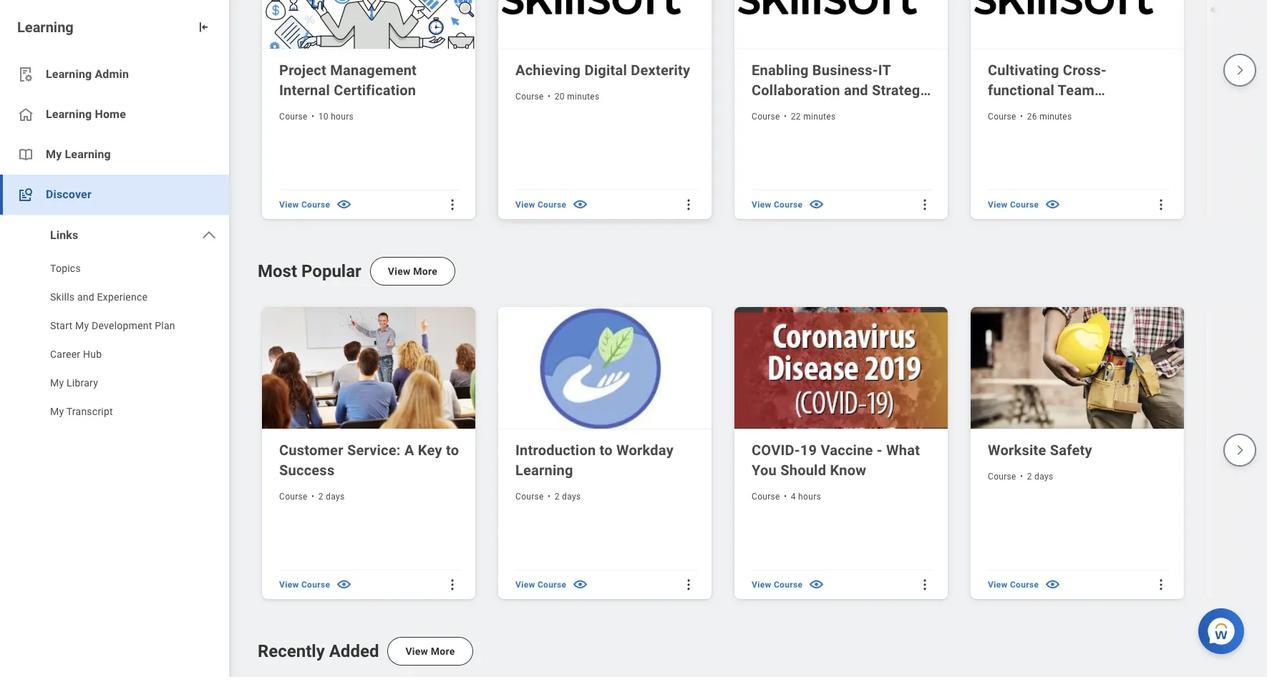 Task type: vqa. For each thing, say whether or not it's contained in the screenshot.
Suggested Links dropdown button
no



Task type: locate. For each thing, give the bounding box(es) containing it.
learning inside learning admin "link"
[[46, 67, 92, 81]]

management
[[330, 62, 417, 79]]

days down worksite safety
[[1035, 472, 1054, 482]]

to inside customer service: a key to success
[[446, 442, 459, 459]]

customer service: a key to success image
[[262, 307, 478, 430]]

learning for learning
[[17, 19, 74, 36]]

1 to from the left
[[446, 442, 459, 459]]

0 vertical spatial hours
[[331, 112, 354, 122]]

cours
[[1247, 200, 1268, 210], [1247, 580, 1268, 590]]

introduction to workday learning link
[[516, 440, 698, 481]]

service:
[[347, 442, 401, 459]]

0 vertical spatial cours
[[1247, 200, 1268, 210]]

1 vertical spatial chevron right image
[[1234, 444, 1247, 457]]

learning
[[17, 19, 74, 36], [46, 67, 92, 81], [46, 107, 92, 121], [65, 148, 111, 161], [516, 462, 573, 479]]

days down introduction to workday learning
[[562, 492, 581, 502]]

0 vertical spatial more
[[413, 266, 438, 277]]

minutes right 20
[[567, 92, 600, 102]]

transformation import image
[[196, 20, 211, 34]]

2 days down the success
[[319, 492, 345, 502]]

recently added
[[258, 642, 379, 662]]

1 horizontal spatial to
[[600, 442, 613, 459]]

related actions vertical image
[[682, 198, 696, 212], [918, 198, 933, 212], [1155, 198, 1169, 212], [918, 578, 933, 592], [1155, 578, 1169, 592]]

collaboration inside enabling business-it collaboration and strategic alignment
[[752, 82, 841, 99]]

2 horizontal spatial 2
[[1028, 472, 1033, 482]]

0 vertical spatial and
[[844, 82, 869, 99]]

0 vertical spatial chevron right image
[[1234, 64, 1247, 77]]

functional
[[988, 82, 1055, 99]]

2 horizontal spatial 2 days
[[1028, 472, 1054, 482]]

0 horizontal spatial collaboration
[[752, 82, 841, 99]]

0 horizontal spatial days
[[326, 492, 345, 502]]

1 view cours from the top
[[1225, 200, 1268, 210]]

minutes right 26
[[1040, 112, 1073, 122]]

1 horizontal spatial 2
[[555, 492, 560, 502]]

learning down the introduction
[[516, 462, 573, 479]]

1 vertical spatial view cours
[[1225, 580, 1268, 590]]

introduction
[[516, 442, 596, 459]]

learning admin
[[46, 67, 129, 81]]

my left 'library'
[[50, 377, 64, 389]]

and
[[844, 82, 869, 99], [77, 292, 94, 303]]

view course
[[279, 200, 330, 210], [516, 200, 567, 210], [752, 200, 803, 210], [988, 200, 1039, 210], [279, 580, 330, 590], [516, 580, 567, 590], [752, 580, 803, 590], [988, 580, 1039, 590]]

2 to from the left
[[600, 442, 613, 459]]

2 down the success
[[319, 492, 324, 502]]

1 horizontal spatial 2 days
[[555, 492, 581, 502]]

to left workday
[[600, 442, 613, 459]]

hours
[[331, 112, 354, 122], [799, 492, 822, 502]]

0 horizontal spatial hours
[[331, 112, 354, 122]]

topics link
[[0, 256, 229, 284]]

1 horizontal spatial collaboration
[[988, 102, 1077, 119]]

visible image
[[336, 197, 353, 213], [572, 197, 589, 213], [336, 577, 353, 593], [809, 577, 825, 593], [1045, 577, 1062, 593]]

worksite safety link
[[988, 440, 1170, 460]]

1 vertical spatial collaboration
[[988, 102, 1077, 119]]

1 vertical spatial view more button
[[388, 637, 473, 666]]

collaboration up alignment
[[752, 82, 841, 99]]

2 down the introduction
[[555, 492, 560, 502]]

related actions vertical image
[[446, 198, 460, 212], [446, 578, 460, 592], [682, 578, 696, 592]]

related actions vertical image for achieving digital dexterity
[[446, 198, 460, 212]]

my right book open icon
[[46, 148, 62, 161]]

0 vertical spatial view cours
[[1225, 200, 1268, 210]]

2 for introduction
[[555, 492, 560, 502]]

course
[[516, 92, 544, 102], [279, 112, 308, 122], [752, 112, 781, 122], [988, 112, 1017, 122], [1225, 112, 1253, 122], [301, 200, 330, 210], [538, 200, 567, 210], [774, 200, 803, 210], [1011, 200, 1039, 210], [988, 472, 1017, 482], [1225, 472, 1253, 482], [279, 492, 308, 502], [516, 492, 544, 502], [752, 492, 781, 502], [301, 580, 330, 590], [538, 580, 567, 590], [774, 580, 803, 590], [1011, 580, 1039, 590]]

20 minutes
[[555, 92, 600, 102]]

1 horizontal spatial and
[[844, 82, 869, 99]]

view course for achieving digital dexterity
[[516, 200, 567, 210]]

to right key
[[446, 442, 459, 459]]

and down business-
[[844, 82, 869, 99]]

learning for learning admin
[[46, 67, 92, 81]]

2 cours from the top
[[1247, 580, 1268, 590]]

learning for learning home
[[46, 107, 92, 121]]

0 horizontal spatial minutes
[[567, 92, 600, 102]]

1 horizontal spatial minutes
[[804, 112, 836, 122]]

and inside enabling business-it collaboration and strategic alignment
[[844, 82, 869, 99]]

1 horizontal spatial days
[[562, 492, 581, 502]]

introduction to workday learning image
[[499, 307, 715, 430]]

internal
[[279, 82, 330, 99]]

more for recently added
[[431, 646, 455, 658]]

learning up report parameter icon
[[17, 19, 74, 36]]

and right skills
[[77, 292, 94, 303]]

view more button for most popular
[[370, 257, 455, 286]]

10 hours
[[319, 112, 354, 122]]

2 horizontal spatial minutes
[[1040, 112, 1073, 122]]

career hub
[[50, 349, 102, 360]]

dexterity
[[631, 62, 691, 79]]

my library
[[50, 377, 98, 389]]

0 vertical spatial collaboration
[[752, 82, 841, 99]]

list containing customer service: a key to success
[[258, 303, 1268, 603]]

0 horizontal spatial 2
[[319, 492, 324, 502]]

2 down worksite safety
[[1028, 472, 1033, 482]]

experience
[[97, 292, 148, 303]]

1 vertical spatial view more
[[406, 646, 455, 658]]

visible image for internal
[[336, 197, 353, 213]]

2 days for worksite
[[1028, 472, 1054, 482]]

2
[[1028, 472, 1033, 482], [319, 492, 324, 502], [555, 492, 560, 502]]

hub
[[83, 349, 102, 360]]

20
[[555, 92, 565, 102]]

2 chevron right image from the top
[[1234, 444, 1247, 457]]

team
[[1058, 82, 1095, 99]]

success
[[279, 462, 335, 479]]

0 horizontal spatial and
[[77, 292, 94, 303]]

view
[[279, 200, 299, 210], [516, 200, 535, 210], [752, 200, 772, 210], [988, 200, 1008, 210], [1225, 200, 1245, 210], [388, 266, 411, 277], [279, 580, 299, 590], [516, 580, 535, 590], [752, 580, 772, 590], [988, 580, 1008, 590], [1225, 580, 1245, 590], [406, 646, 428, 658]]

1 chevron right image from the top
[[1234, 64, 1247, 77]]

view course for covid-19 vaccine - what you should know
[[752, 580, 803, 590]]

start
[[50, 320, 73, 332]]

minutes right 22
[[804, 112, 836, 122]]

0 vertical spatial view more
[[388, 266, 438, 277]]

project management internal certification link
[[279, 60, 461, 100]]

radica
[[1225, 442, 1268, 459]]

to
[[446, 442, 459, 459], [600, 442, 613, 459]]

days down the success
[[326, 492, 345, 502]]

1 vertical spatial more
[[431, 646, 455, 658]]

view course for worksite safety
[[988, 580, 1039, 590]]

1 vertical spatial cours
[[1247, 580, 1268, 590]]

more
[[413, 266, 438, 277], [431, 646, 455, 658]]

4 hours
[[791, 492, 822, 502]]

learning inside the my learning link
[[65, 148, 111, 161]]

view more button
[[370, 257, 455, 286], [388, 637, 473, 666]]

list containing project management internal certification
[[258, 0, 1268, 223]]

days
[[1035, 472, 1054, 482], [326, 492, 345, 502], [562, 492, 581, 502]]

visible image for -
[[809, 577, 825, 593]]

2 horizontal spatial visible image
[[1045, 197, 1062, 213]]

should
[[781, 462, 827, 479]]

report parameter image
[[17, 66, 34, 83]]

0 horizontal spatial 2 days
[[319, 492, 345, 502]]

topics
[[50, 263, 81, 274]]

-
[[877, 442, 883, 459]]

worksite
[[988, 442, 1047, 459]]

0 vertical spatial view more button
[[370, 257, 455, 286]]

radica link
[[1225, 440, 1268, 460]]

1 horizontal spatial visible image
[[809, 197, 825, 213]]

view course for cultivating cross- functional team collaboration
[[988, 200, 1039, 210]]

collaboration
[[752, 82, 841, 99], [988, 102, 1077, 119]]

1 vertical spatial and
[[77, 292, 94, 303]]

visible image
[[809, 197, 825, 213], [1045, 197, 1062, 213], [572, 577, 589, 593]]

hours right 10
[[331, 112, 354, 122]]

2 days for customer
[[319, 492, 345, 502]]

home image
[[17, 106, 34, 123]]

learning up my learning
[[46, 107, 92, 121]]

1 cours from the top
[[1247, 200, 1268, 210]]

my left transcript on the left bottom of page
[[50, 406, 64, 418]]

2 days down worksite safety
[[1028, 472, 1054, 482]]

1 horizontal spatial hours
[[799, 492, 822, 502]]

discover link
[[0, 175, 229, 215]]

hours right 4
[[799, 492, 822, 502]]

1 vertical spatial hours
[[799, 492, 822, 502]]

0 horizontal spatial to
[[446, 442, 459, 459]]

view more for added
[[406, 646, 455, 658]]

customer
[[279, 442, 344, 459]]

hours for management
[[331, 112, 354, 122]]

skills and experience link
[[0, 284, 229, 313]]

development
[[92, 320, 152, 332]]

2 horizontal spatial days
[[1035, 472, 1054, 482]]

minutes
[[567, 92, 600, 102], [804, 112, 836, 122], [1040, 112, 1073, 122]]

links button
[[0, 216, 229, 256]]

view cours for buildin
[[1225, 200, 1268, 210]]

learning down learning home
[[65, 148, 111, 161]]

list containing topics
[[0, 256, 229, 428]]

collaboration down functional
[[988, 102, 1077, 119]]

chevron right image
[[1234, 64, 1247, 77], [1234, 444, 1247, 457]]

learning inside introduction to workday learning
[[516, 462, 573, 479]]

learning left admin
[[46, 67, 92, 81]]

2 view cours from the top
[[1225, 580, 1268, 590]]

view more
[[388, 266, 438, 277], [406, 646, 455, 658]]

2 days
[[1028, 472, 1054, 482], [319, 492, 345, 502], [555, 492, 581, 502]]

cross-
[[1064, 62, 1107, 79]]

list
[[258, 0, 1268, 223], [0, 54, 229, 428], [0, 256, 229, 428], [258, 303, 1268, 603]]

related actions vertical image for worksite safety
[[1155, 578, 1169, 592]]

2 days down introduction to workday learning
[[555, 492, 581, 502]]

what
[[887, 442, 921, 459]]



Task type: describe. For each thing, give the bounding box(es) containing it.
covid-19 vaccine - what you should know image
[[735, 307, 951, 430]]

cultivating cross-functional team collaboration image
[[971, 0, 1188, 49]]

list containing learning admin
[[0, 54, 229, 428]]

project
[[279, 62, 327, 79]]

19 vaccine
[[801, 442, 874, 459]]

enabling
[[752, 62, 809, 79]]

library
[[67, 377, 98, 389]]

plan
[[155, 320, 175, 332]]

2 days for introduction
[[555, 492, 581, 502]]

career
[[50, 349, 80, 360]]

learning admin link
[[0, 54, 229, 95]]

introduction to workday learning
[[516, 442, 674, 479]]

book open image
[[17, 146, 34, 163]]

achieving
[[516, 62, 581, 79]]

certification
[[334, 82, 416, 99]]

project management internal certification
[[279, 62, 417, 99]]

transcript
[[66, 406, 113, 418]]

related actions vertical image for cultivating cross- functional team collaboration
[[1155, 198, 1169, 212]]

covid-
[[752, 442, 801, 459]]

visible image for dexterity
[[572, 197, 589, 213]]

covid-19 vaccine - what you should know link
[[752, 440, 934, 481]]

related actions vertical image for achieving digital dexterity
[[682, 198, 696, 212]]

visible image for a
[[336, 577, 353, 593]]

buildin
[[1225, 62, 1268, 99]]

collaboration inside cultivating cross- functional team collaboration
[[988, 102, 1077, 119]]

customer service: a key to success
[[279, 442, 459, 479]]

to inside introduction to workday learning
[[600, 442, 613, 459]]

minutes for cross-
[[1040, 112, 1073, 122]]

start my development plan link
[[0, 313, 229, 342]]

enabling business-it collaboration and strategic alignment
[[752, 62, 932, 119]]

home
[[95, 107, 126, 121]]

cultivating cross- functional team collaboration
[[988, 62, 1107, 119]]

covid-19 vaccine - what you should know
[[752, 442, 921, 479]]

strategic
[[872, 82, 932, 99]]

cultivating
[[988, 62, 1060, 79]]

admin
[[95, 67, 129, 81]]

workday
[[617, 442, 674, 459]]

key
[[418, 442, 442, 459]]

my for my transcript
[[50, 406, 64, 418]]

related actions vertical image for introduction to workday learning
[[446, 578, 460, 592]]

view more button for recently added
[[388, 637, 473, 666]]

popular
[[302, 261, 362, 281]]

safety
[[1051, 442, 1093, 459]]

you
[[752, 462, 777, 479]]

0 horizontal spatial visible image
[[572, 577, 589, 593]]

learning home
[[46, 107, 126, 121]]

skills and experience
[[50, 292, 148, 303]]

buildin link
[[1225, 60, 1268, 100]]

achieving digital dexterity link
[[516, 60, 698, 80]]

view course for project management internal certification
[[279, 200, 330, 210]]

minutes for digital
[[567, 92, 600, 102]]

enabling business-it collaboration and strategic alignment image
[[735, 0, 951, 49]]

22
[[791, 112, 801, 122]]

view cours for radica
[[1225, 580, 1268, 590]]

view course for enabling business-it collaboration and strategic alignment
[[752, 200, 803, 210]]

my for my learning
[[46, 148, 62, 161]]

worksite safety image
[[971, 307, 1188, 430]]

26 minutes
[[1028, 112, 1073, 122]]

view course for customer service: a key to success
[[279, 580, 330, 590]]

my right start
[[75, 320, 89, 332]]

view more for popular
[[388, 266, 438, 277]]

chevron up image
[[201, 227, 218, 244]]

days for customer
[[326, 492, 345, 502]]

my learning
[[46, 148, 111, 161]]

related actions vertical image for covid-19 vaccine - what you should know
[[918, 578, 933, 592]]

it
[[879, 62, 891, 79]]

days for introduction
[[562, 492, 581, 502]]

start my development plan
[[50, 320, 175, 332]]

cours for radica
[[1247, 580, 1268, 590]]

my for my library
[[50, 377, 64, 389]]

achieving digital dexterity
[[516, 62, 691, 79]]

10
[[319, 112, 329, 122]]

enabling business-it collaboration and strategic alignment link
[[752, 60, 934, 119]]

2 for customer
[[319, 492, 324, 502]]

most
[[258, 261, 297, 281]]

chevron right image for radica
[[1234, 444, 1247, 457]]

my library link
[[0, 370, 229, 399]]

related actions vertical image for enabling business-it collaboration and strategic alignment
[[918, 198, 933, 212]]

building innovation cultures and leaders image
[[1208, 0, 1268, 49]]

recently
[[258, 642, 325, 662]]

skills
[[50, 292, 75, 303]]

4
[[791, 492, 796, 502]]

my transcript
[[50, 406, 113, 418]]

hours for 19 vaccine
[[799, 492, 822, 502]]

discover
[[46, 188, 92, 201]]

my learning link
[[0, 135, 229, 175]]

business-
[[813, 62, 879, 79]]

project management internal certification image
[[262, 0, 478, 49]]

alignment
[[752, 102, 820, 119]]

learning home link
[[0, 95, 229, 135]]

most popular
[[258, 261, 362, 281]]

achieving digital dexterity image
[[499, 0, 715, 49]]

view course for introduction to workday learning
[[516, 580, 567, 590]]

26
[[1028, 112, 1038, 122]]

links
[[50, 228, 78, 242]]

digital
[[585, 62, 627, 79]]

my transcript link
[[0, 399, 229, 428]]

days for worksite
[[1035, 472, 1054, 482]]

cultivating cross- functional team collaboration link
[[988, 60, 1170, 119]]

visible image for and
[[809, 197, 825, 213]]

more for most popular
[[413, 266, 438, 277]]

minutes for business-
[[804, 112, 836, 122]]

22 minutes
[[791, 112, 836, 122]]

customer service: a key to success link
[[279, 440, 461, 481]]

visible image for collaboration
[[1045, 197, 1062, 213]]

a
[[405, 442, 414, 459]]

know
[[830, 462, 867, 479]]

worksite safety
[[988, 442, 1093, 459]]

added
[[329, 642, 379, 662]]

2 for worksite
[[1028, 472, 1033, 482]]

cours for buildin
[[1247, 200, 1268, 210]]

chevron right image for buildin
[[1234, 64, 1247, 77]]

career hub link
[[0, 342, 229, 370]]



